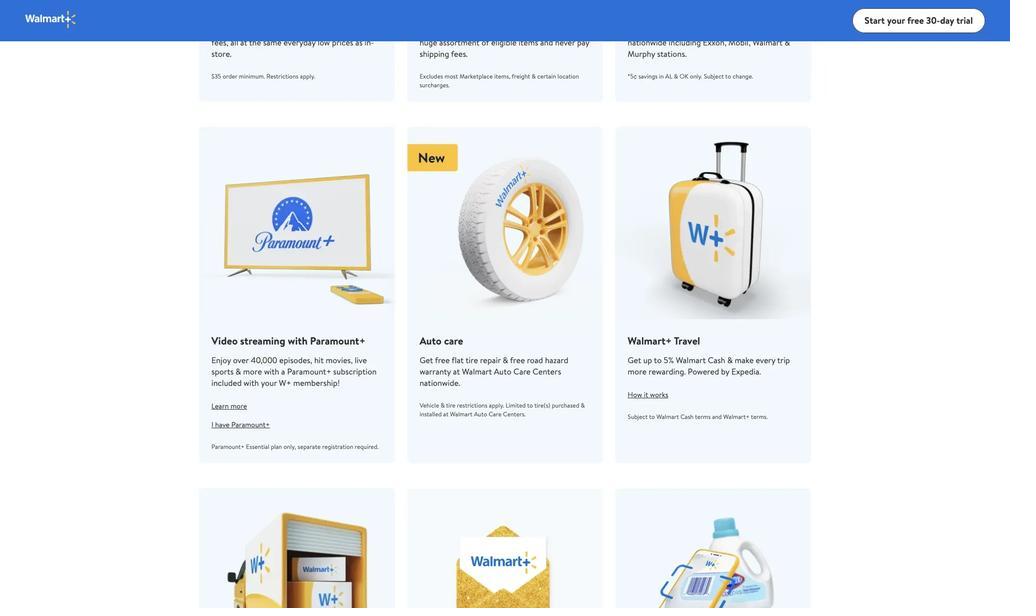 Task type: locate. For each thing, give the bounding box(es) containing it.
auto inside get free flat tire repair & free road hazard warranty at walmart auto care centers nationwide.
[[494, 366, 512, 378]]

i have paramount+
[[212, 420, 270, 430]]

auto left 'care'
[[420, 334, 442, 348]]

2 horizontal spatial free
[[908, 14, 924, 27]]

plan
[[271, 443, 282, 452]]

how it works link
[[628, 390, 799, 400]]

subject right only.
[[704, 72, 724, 81]]

5%
[[664, 355, 674, 366]]

care inside vehicle & tire restrictions apply. limited to tire(s) purchased & installed at walmart auto care centers.
[[489, 410, 502, 419]]

to left tire(s)
[[527, 401, 533, 410]]

walmart up restrictions at the bottom of the page
[[462, 366, 492, 378]]

at inside get free flat tire repair & free road hazard warranty at walmart auto care centers nationwide.
[[453, 366, 460, 378]]

in-
[[365, 37, 374, 48]]

store.
[[212, 48, 232, 59]]

& inside get free flat tire repair & free road hazard warranty at walmart auto care centers nationwide.
[[503, 355, 509, 366]]

care left centers
[[514, 366, 531, 378]]

purchased
[[552, 401, 580, 410]]

walmart+ up 'up'
[[628, 334, 672, 348]]

locations
[[738, 25, 771, 37]]

get left 'up'
[[628, 355, 642, 366]]

get
[[212, 25, 225, 37], [420, 355, 433, 366], [628, 355, 642, 366]]

groceries
[[247, 25, 281, 37]]

& right locations
[[785, 37, 791, 48]]

0 vertical spatial your
[[888, 14, 906, 27]]

apply. left limited
[[489, 401, 505, 410]]

up
[[644, 355, 653, 366]]

with left $0
[[311, 25, 326, 37]]

at right 'gallon' on the right top of the page
[[698, 25, 705, 37]]

tire left restrictions at the bottom of the page
[[446, 401, 456, 410]]

1 horizontal spatial subject
[[704, 72, 724, 81]]

more up the how
[[628, 366, 647, 378]]

0 horizontal spatial auto
[[420, 334, 442, 348]]

1 vertical spatial apply.
[[489, 401, 505, 410]]

at right the installed
[[444, 410, 449, 419]]

1 vertical spatial your
[[261, 378, 277, 389]]

paramount+
[[310, 334, 366, 348], [287, 366, 331, 378], [231, 420, 270, 430], [212, 443, 245, 452]]

auto left centers.
[[474, 410, 487, 419]]

& left make on the bottom right of page
[[728, 355, 733, 366]]

0 horizontal spatial get
[[212, 25, 225, 37]]

tire inside vehicle & tire restrictions apply. limited to tire(s) purchased & installed at walmart auto care centers.
[[446, 401, 456, 410]]

apply.
[[300, 72, 315, 81], [489, 401, 505, 410]]

episodes,
[[279, 355, 312, 366]]

0 vertical spatial a
[[581, 25, 585, 37]]

more right included
[[243, 366, 262, 378]]

fees,
[[212, 37, 229, 48]]

choose
[[532, 25, 559, 37]]

care left centers.
[[489, 410, 502, 419]]

stations.
[[658, 48, 687, 59]]

0 vertical spatial cash
[[708, 355, 726, 366]]

and right 'items'
[[541, 37, 553, 48]]

1 horizontal spatial apply.
[[489, 401, 505, 410]]

at right all on the left top
[[240, 37, 247, 48]]

get down auto care
[[420, 355, 433, 366]]

walmart down "travel"
[[676, 355, 706, 366]]

terms
[[695, 413, 711, 422]]

walmart+ left terms.
[[724, 413, 750, 422]]

tire inside get free flat tire repair & free road hazard warranty at walmart auto care centers nationwide.
[[466, 355, 478, 366]]

2 vertical spatial auto
[[474, 410, 487, 419]]

of
[[482, 37, 489, 48]]

apply. right restrictions
[[300, 72, 315, 81]]

& right vehicle
[[441, 401, 445, 410]]

& right repair
[[503, 355, 509, 366]]

for
[[500, 25, 511, 37]]

exxon,
[[703, 37, 727, 48]]

with left episodes,
[[264, 366, 279, 378]]

nationwide.
[[420, 378, 460, 389]]

auto inside vehicle & tire restrictions apply. limited to tire(s) purchased & installed at walmart auto care centers.
[[474, 410, 487, 419]]

separate
[[298, 443, 321, 452]]

walmart+ image
[[25, 10, 77, 29]]

care inside get free flat tire repair & free road hazard warranty at walmart auto care centers nationwide.
[[514, 366, 531, 378]]

1 horizontal spatial a
[[581, 25, 585, 37]]

start your free 30-day trial
[[865, 14, 973, 27]]

from
[[561, 25, 579, 37]]

cash left make on the bottom right of page
[[708, 355, 726, 366]]

1 vertical spatial tire
[[446, 401, 456, 410]]

murphy
[[628, 48, 656, 59]]

apply. inside vehicle & tire restrictions apply. limited to tire(s) purchased & installed at walmart auto care centers.
[[489, 401, 505, 410]]

0 horizontal spatial apply.
[[300, 72, 315, 81]]

1 horizontal spatial get
[[420, 355, 433, 366]]

auto left road
[[494, 366, 512, 378]]

learn
[[212, 401, 229, 412]]

walmart right mobil,
[[753, 37, 783, 48]]

0 vertical spatial and
[[541, 37, 553, 48]]

tire
[[466, 355, 478, 366], [446, 401, 456, 410]]

and
[[541, 37, 553, 48], [713, 413, 722, 422]]

your left 'w+'
[[261, 378, 277, 389]]

with
[[311, 25, 326, 37], [288, 334, 308, 348], [264, 366, 279, 378], [244, 378, 259, 389]]

1 vertical spatial care
[[489, 410, 502, 419]]

& inside excludes most marketplace items, freight & certain location surcharges.
[[532, 72, 536, 81]]

ship
[[484, 25, 499, 37]]

get for walmart+ travel
[[628, 355, 642, 366]]

certain
[[538, 72, 556, 81]]

a right 40,000
[[281, 366, 285, 378]]

with inside get fresh groceries & more with $0 delivery fees, all at the same everyday low prices as in- store.
[[311, 25, 326, 37]]

fresh
[[227, 25, 245, 37]]

0 vertical spatial care
[[514, 366, 531, 378]]

your
[[888, 14, 906, 27], [261, 378, 277, 389]]

0 horizontal spatial care
[[489, 410, 502, 419]]

get left fresh
[[212, 25, 225, 37]]

trip
[[778, 355, 790, 366]]

to inside vehicle & tire restrictions apply. limited to tire(s) purchased & installed at walmart auto care centers.
[[527, 401, 533, 410]]

0 horizontal spatial and
[[541, 37, 553, 48]]

tire(s)
[[535, 401, 551, 410]]

paramount+ essential plan only, separate registration required.
[[212, 443, 379, 452]]

your right 'start'
[[888, 14, 906, 27]]

1 horizontal spatial walmart+
[[724, 413, 750, 422]]

0 horizontal spatial your
[[261, 378, 277, 389]]

subject down the how
[[628, 413, 648, 422]]

get fresh groceries & more with $0 delivery fees, all at the same everyday low prices as in- store.
[[212, 25, 374, 59]]

excludes most marketplace items, freight & certain location surcharges.
[[420, 72, 579, 89]]

walmart
[[753, 37, 783, 48], [676, 355, 706, 366], [462, 366, 492, 378], [450, 410, 473, 419], [657, 413, 679, 422]]

get inside the get up to 5% walmart cash & make every trip more rewarding. powered by expedia.
[[628, 355, 642, 366]]

expedia.
[[732, 366, 761, 378]]

your inside button
[[888, 14, 906, 27]]

get inside get free flat tire repair & free road hazard warranty at walmart auto care centers nationwide.
[[420, 355, 433, 366]]

1 horizontal spatial your
[[888, 14, 906, 27]]

get free flat tire repair & free road hazard warranty at walmart auto care centers nationwide.
[[420, 355, 569, 389]]

more left low
[[290, 25, 309, 37]]

1 horizontal spatial tire
[[466, 355, 478, 366]]

0 horizontal spatial tire
[[446, 401, 456, 410]]

& right freight
[[532, 72, 536, 81]]

al
[[666, 72, 673, 81]]

0 vertical spatial auto
[[420, 334, 442, 348]]

walmart right the installed
[[450, 410, 473, 419]]

& right sports
[[236, 366, 241, 378]]

1 vertical spatial subject
[[628, 413, 648, 422]]

limited
[[506, 401, 526, 410]]

&
[[283, 25, 288, 37], [785, 37, 791, 48], [532, 72, 536, 81], [674, 72, 679, 81], [503, 355, 509, 366], [728, 355, 733, 366], [236, 366, 241, 378], [441, 401, 445, 410], [581, 401, 585, 410]]

0 horizontal spatial free
[[435, 355, 450, 366]]

get for auto care
[[420, 355, 433, 366]]

care
[[514, 366, 531, 378], [489, 410, 502, 419]]

powered
[[688, 366, 720, 378]]

i have paramount+ link
[[212, 420, 383, 430]]

low
[[318, 37, 330, 48]]

at inside get fresh groceries & more with $0 delivery fees, all at the same everyday low prices as in- store.
[[240, 37, 247, 48]]

restrictions
[[457, 401, 488, 410]]

tire right flat
[[466, 355, 478, 366]]

1 vertical spatial a
[[281, 366, 285, 378]]

a right from
[[581, 25, 585, 37]]

even small orders ship for free! choose from a huge assortment of eligible items and never pay shipping fees.
[[420, 25, 590, 59]]

more
[[290, 25, 309, 37], [243, 366, 262, 378], [628, 366, 647, 378], [231, 401, 247, 412]]

terms.
[[751, 413, 768, 422]]

1 vertical spatial auto
[[494, 366, 512, 378]]

surcharges.
[[420, 81, 450, 89]]

everyday
[[284, 37, 316, 48]]

& right purchased
[[581, 401, 585, 410]]

1 horizontal spatial care
[[514, 366, 531, 378]]

at right warranty
[[453, 366, 460, 378]]

walmart down works
[[657, 413, 679, 422]]

2 horizontal spatial get
[[628, 355, 642, 366]]

0 vertical spatial walmart+
[[628, 334, 672, 348]]

free left 30-
[[908, 14, 924, 27]]

subject to walmart cash terms and walmart+ terms.
[[628, 413, 768, 422]]

0 horizontal spatial a
[[281, 366, 285, 378]]

to right 'up'
[[654, 355, 662, 366]]

walmart inside the get up to 5% walmart cash & make every trip more rewarding. powered by expedia.
[[676, 355, 706, 366]]

1 horizontal spatial and
[[713, 413, 722, 422]]

2 horizontal spatial auto
[[494, 366, 512, 378]]

cash
[[708, 355, 726, 366], [681, 413, 694, 422]]

0 vertical spatial apply.
[[300, 72, 315, 81]]

1 vertical spatial and
[[713, 413, 722, 422]]

0 horizontal spatial subject
[[628, 413, 648, 422]]

cash left terms
[[681, 413, 694, 422]]

0 vertical spatial tire
[[466, 355, 478, 366]]

more inside get fresh groceries & more with $0 delivery fees, all at the same everyday low prices as in- store.
[[290, 25, 309, 37]]

& right same
[[283, 25, 288, 37]]

per
[[661, 25, 673, 37]]

1 horizontal spatial cash
[[708, 355, 726, 366]]

make
[[735, 355, 754, 366]]

get up to 5% walmart cash & make every trip more rewarding. powered by expedia.
[[628, 355, 790, 378]]

$0
[[328, 25, 337, 37]]

enjoy
[[212, 355, 231, 366]]

walmart+
[[628, 334, 672, 348], [724, 413, 750, 422]]

free left flat
[[435, 355, 450, 366]]

order
[[223, 72, 238, 81]]

& inside the 'enjoy over 40,000 episodes, hit movies, live sports & more with a paramount+ subscription included with your w+ membership!'
[[236, 366, 241, 378]]

free left road
[[510, 355, 525, 366]]

$35 order minimum. restrictions apply.
[[212, 72, 315, 81]]

0 horizontal spatial cash
[[681, 413, 694, 422]]

and right terms
[[713, 413, 722, 422]]

free
[[908, 14, 924, 27], [435, 355, 450, 366], [510, 355, 525, 366]]

registration
[[322, 443, 353, 452]]

1 horizontal spatial auto
[[474, 410, 487, 419]]



Task type: describe. For each thing, give the bounding box(es) containing it.
i
[[212, 420, 214, 430]]

all
[[231, 37, 238, 48]]

by
[[722, 366, 730, 378]]

get inside get fresh groceries & more with $0 delivery fees, all at the same everyday low prices as in- store.
[[212, 25, 225, 37]]

& right al
[[674, 72, 679, 81]]

with up episodes,
[[288, 334, 308, 348]]

& inside get fresh groceries & more with $0 delivery fees, all at the same everyday low prices as in- store.
[[283, 25, 288, 37]]

more inside the 'enjoy over 40,000 episodes, hit movies, live sports & more with a paramount+ subscription included with your w+ membership!'
[[243, 366, 262, 378]]

w+
[[279, 378, 291, 389]]

same
[[263, 37, 282, 48]]

with right included
[[244, 378, 259, 389]]

travel
[[674, 334, 701, 348]]

streaming
[[240, 334, 286, 348]]

at inside 'save 10¢ per gallon at 14,000+ locations nationwide including exxon, mobil, walmart & murphy stations.'
[[698, 25, 705, 37]]

warranty
[[420, 366, 451, 378]]

save 10¢ per gallon at 14,000+ locations nationwide including exxon, mobil, walmart & murphy stations.
[[628, 25, 791, 59]]

it
[[644, 390, 649, 400]]

items
[[519, 37, 539, 48]]

at inside vehicle & tire restrictions apply. limited to tire(s) purchased & installed at walmart auto care centers.
[[444, 410, 449, 419]]

*5¢
[[628, 72, 637, 81]]

have
[[215, 420, 230, 430]]

movies,
[[326, 355, 353, 366]]

apply. for restrictions
[[300, 72, 315, 81]]

installed
[[420, 410, 442, 419]]

marketplace
[[460, 72, 493, 81]]

to down how it works
[[650, 413, 655, 422]]

free!
[[513, 25, 530, 37]]

membership!
[[293, 378, 340, 389]]

1 vertical spatial cash
[[681, 413, 694, 422]]

and inside even small orders ship for free! choose from a huge assortment of eligible items and never pay shipping fees.
[[541, 37, 553, 48]]

included
[[212, 378, 242, 389]]

1 vertical spatial walmart+
[[724, 413, 750, 422]]

works
[[650, 390, 669, 400]]

hit
[[314, 355, 324, 366]]

& inside 'save 10¢ per gallon at 14,000+ locations nationwide including exxon, mobil, walmart & murphy stations.'
[[785, 37, 791, 48]]

start
[[865, 14, 885, 27]]

paramount+ inside the 'enjoy over 40,000 episodes, hit movies, live sports & more with a paramount+ subscription included with your w+ membership!'
[[287, 366, 331, 378]]

40,000
[[251, 355, 278, 366]]

prices
[[332, 37, 354, 48]]

30-
[[927, 14, 941, 27]]

fees.
[[451, 48, 468, 59]]

including
[[669, 37, 701, 48]]

walmart inside get free flat tire repair & free road hazard warranty at walmart auto care centers nationwide.
[[462, 366, 492, 378]]

to left change.
[[726, 72, 732, 81]]

location
[[558, 72, 579, 81]]

in
[[659, 72, 664, 81]]

free inside 'start your free 30-day trial' button
[[908, 14, 924, 27]]

*5¢ savings in al & ok only. subject to change.
[[628, 72, 754, 81]]

0 horizontal spatial walmart+
[[628, 334, 672, 348]]

ok
[[680, 72, 689, 81]]

essential
[[246, 443, 270, 452]]

learn more
[[212, 401, 247, 412]]

only,
[[284, 443, 296, 452]]

more right learn
[[231, 401, 247, 412]]

apply. for restrictions
[[489, 401, 505, 410]]

savings
[[639, 72, 658, 81]]

only.
[[690, 72, 703, 81]]

start your free 30-day trial button
[[853, 8, 986, 33]]

video streaming with paramount+
[[212, 334, 366, 348]]

walmart+ travel
[[628, 334, 701, 348]]

the
[[249, 37, 261, 48]]

centers.
[[503, 410, 526, 419]]

gallon
[[675, 25, 696, 37]]

vehicle & tire restrictions apply. limited to tire(s) purchased & installed at walmart auto care centers.
[[420, 401, 585, 419]]

learn more link
[[212, 401, 383, 412]]

most
[[445, 72, 458, 81]]

your inside the 'enjoy over 40,000 episodes, hit movies, live sports & more with a paramount+ subscription included with your w+ membership!'
[[261, 378, 277, 389]]

$35
[[212, 72, 221, 81]]

rewarding.
[[649, 366, 686, 378]]

trial
[[957, 14, 973, 27]]

over
[[233, 355, 249, 366]]

minimum.
[[239, 72, 265, 81]]

to inside the get up to 5% walmart cash & make every trip more rewarding. powered by expedia.
[[654, 355, 662, 366]]

10¢
[[647, 25, 659, 37]]

0 vertical spatial subject
[[704, 72, 724, 81]]

a inside the 'enjoy over 40,000 episodes, hit movies, live sports & more with a paramount+ subscription included with your w+ membership!'
[[281, 366, 285, 378]]

small
[[439, 25, 457, 37]]

repair
[[480, 355, 501, 366]]

& inside the get up to 5% walmart cash & make every trip more rewarding. powered by expedia.
[[728, 355, 733, 366]]

even
[[420, 25, 437, 37]]

required.
[[355, 443, 379, 452]]

save
[[628, 25, 645, 37]]

excludes
[[420, 72, 443, 81]]

mobil,
[[729, 37, 751, 48]]

subscription
[[333, 366, 377, 378]]

shipping
[[420, 48, 449, 59]]

nationwide
[[628, 37, 667, 48]]

live
[[355, 355, 367, 366]]

more inside the get up to 5% walmart cash & make every trip more rewarding. powered by expedia.
[[628, 366, 647, 378]]

eligible
[[491, 37, 517, 48]]

cash inside the get up to 5% walmart cash & make every trip more rewarding. powered by expedia.
[[708, 355, 726, 366]]

delivery
[[339, 25, 368, 37]]

pay
[[577, 37, 590, 48]]

care
[[444, 334, 463, 348]]

flat
[[452, 355, 464, 366]]

walmart inside 'save 10¢ per gallon at 14,000+ locations nationwide including exxon, mobil, walmart & murphy stations.'
[[753, 37, 783, 48]]

assortment
[[439, 37, 480, 48]]

orders
[[459, 25, 482, 37]]

road
[[527, 355, 543, 366]]

never
[[555, 37, 575, 48]]

1 horizontal spatial free
[[510, 355, 525, 366]]

a inside even small orders ship for free! choose from a huge assortment of eligible items and never pay shipping fees.
[[581, 25, 585, 37]]

restrictions
[[267, 72, 299, 81]]

every
[[756, 355, 776, 366]]

walmart inside vehicle & tire restrictions apply. limited to tire(s) purchased & installed at walmart auto care centers.
[[450, 410, 473, 419]]

change.
[[733, 72, 754, 81]]

14,000+
[[707, 25, 736, 37]]

sports
[[212, 366, 234, 378]]

video
[[212, 334, 238, 348]]



Task type: vqa. For each thing, say whether or not it's contained in the screenshot.
*5¢ savings in AL & OK only. Subject to change.
yes



